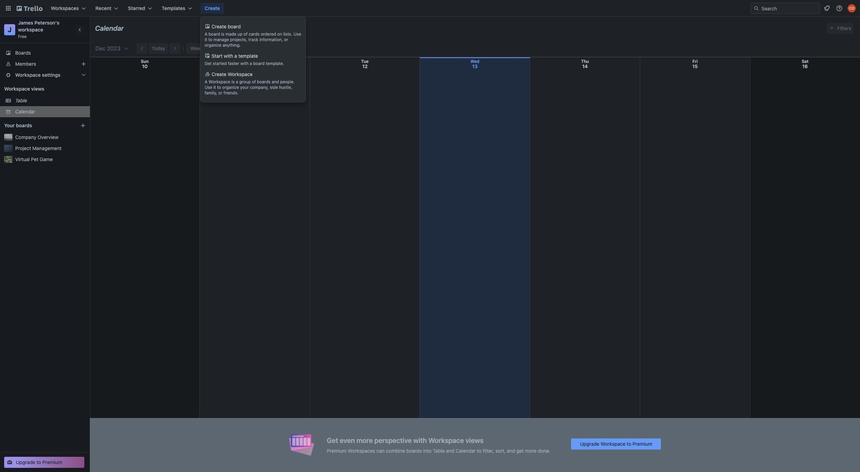 Task type: vqa. For each thing, say whether or not it's contained in the screenshot.
visible
no



Task type: describe. For each thing, give the bounding box(es) containing it.
recent
[[96, 5, 112, 11]]

workspaces inside get even more perspective with workspace views premium workspaces can combine boards into table and calendar to filter, sort, and get more done.
[[348, 448, 376, 454]]

boards inside get even more perspective with workspace views premium workspaces can combine boards into table and calendar to filter, sort, and get more done.
[[407, 448, 422, 454]]

track
[[249, 37, 259, 42]]

settings
[[42, 72, 61, 78]]

mon
[[251, 59, 259, 64]]

workspace inside get even more perspective with workspace views premium workspaces can combine boards into table and calendar to filter, sort, and get more done.
[[429, 437, 464, 445]]

tue
[[362, 59, 369, 64]]

week
[[191, 45, 203, 51]]

get
[[517, 448, 524, 454]]

your boards
[[4, 123, 32, 128]]

0 vertical spatial board
[[228, 24, 241, 29]]

10
[[142, 63, 148, 69]]

today
[[152, 45, 165, 51]]

james
[[18, 20, 33, 26]]

workspaces button
[[47, 3, 90, 14]]

upgrade for upgrade workspace to premium
[[581, 441, 600, 447]]

project
[[15, 145, 31, 151]]

0 horizontal spatial more
[[357, 437, 373, 445]]

create board a board is made up of cards ordered on lists. use it to manage projects, track information, or organize anything.
[[205, 24, 301, 48]]

workspace inside popup button
[[15, 72, 41, 78]]

your boards with 3 items element
[[4, 121, 70, 130]]

search image
[[754, 6, 760, 11]]

16
[[803, 63, 809, 69]]

up
[[238, 31, 243, 37]]

project management link
[[15, 145, 86, 152]]

done.
[[538, 448, 551, 454]]

0 vertical spatial views
[[31, 86, 44, 92]]

james peterson's workspace free
[[18, 20, 61, 39]]

dec 2023
[[96, 45, 121, 52]]

group
[[240, 79, 251, 84]]

1 vertical spatial boards
[[16, 123, 32, 128]]

1 horizontal spatial more
[[526, 448, 537, 454]]

get inside start with a template get started faster with a board template.
[[205, 61, 212, 66]]

people.
[[280, 79, 295, 84]]

side
[[270, 85, 278, 90]]

pet
[[31, 156, 38, 162]]

into
[[424, 448, 432, 454]]

workspace settings button
[[0, 70, 90, 81]]

upgrade to premium link
[[4, 457, 84, 468]]

overview
[[38, 134, 59, 140]]

started
[[213, 61, 227, 66]]

boards
[[15, 50, 31, 56]]

your
[[4, 123, 15, 128]]

combine
[[386, 448, 405, 454]]

peterson's
[[34, 20, 59, 26]]

13
[[473, 63, 478, 69]]

or inside create workspace a workspace is a group of boards and people. use it to organize your company, side hustle, family, or friends.
[[219, 90, 223, 96]]

recent button
[[91, 3, 123, 14]]

it inside the create board a board is made up of cards ordered on lists. use it to manage projects, track information, or organize anything.
[[205, 37, 207, 42]]

start with a template get started faster with a board template.
[[205, 53, 284, 66]]

hustle,
[[279, 85, 293, 90]]

virtual pet game
[[15, 156, 53, 162]]

start
[[212, 53, 223, 59]]

templates button
[[158, 3, 197, 14]]

1 horizontal spatial and
[[447, 448, 455, 454]]

fri
[[693, 59, 698, 64]]

management
[[32, 145, 62, 151]]

templates
[[162, 5, 185, 11]]

is for workspace
[[232, 79, 235, 84]]

information,
[[260, 37, 283, 42]]

workspace inside 'link'
[[601, 441, 626, 447]]

a for create workspace
[[205, 79, 208, 84]]

to inside 'link'
[[627, 441, 632, 447]]

12
[[363, 63, 368, 69]]

workspace
[[18, 27, 43, 33]]

dec 2023 button
[[93, 43, 129, 54]]

your
[[240, 85, 249, 90]]

perspective
[[375, 437, 412, 445]]

sort,
[[496, 448, 506, 454]]

1 vertical spatial with
[[241, 61, 249, 66]]

0 horizontal spatial calendar
[[15, 109, 35, 115]]

back to home image
[[17, 3, 43, 14]]

virtual pet game link
[[15, 156, 86, 163]]

1 vertical spatial a
[[250, 61, 252, 66]]

james peterson's workspace link
[[18, 20, 61, 33]]

starred
[[128, 5, 145, 11]]

template
[[239, 53, 258, 59]]

boards inside create workspace a workspace is a group of boards and people. use it to organize your company, side hustle, family, or friends.
[[257, 79, 271, 84]]

2023
[[107, 45, 121, 52]]



Task type: locate. For each thing, give the bounding box(es) containing it.
calendar inside get even more perspective with workspace views premium workspaces can combine boards into table and calendar to filter, sort, and get more done.
[[456, 448, 476, 454]]

manage
[[214, 37, 229, 42]]

upgrade workspace to premium link
[[572, 439, 662, 450]]

christina overa (christinaovera) image
[[849, 4, 857, 12]]

table down workspace views
[[15, 98, 27, 103]]

to inside get even more perspective with workspace views premium workspaces can combine boards into table and calendar to filter, sort, and get more done.
[[478, 448, 482, 454]]

1 vertical spatial views
[[466, 437, 484, 445]]

filter,
[[483, 448, 495, 454]]

ordered
[[261, 31, 276, 37]]

boards link
[[0, 47, 90, 58]]

0 horizontal spatial get
[[205, 61, 212, 66]]

even
[[340, 437, 355, 445]]

of for workspace
[[252, 79, 256, 84]]

use up family,
[[205, 85, 212, 90]]

today button
[[149, 43, 168, 54]]

to
[[209, 37, 212, 42], [217, 85, 221, 90], [627, 441, 632, 447], [478, 448, 482, 454], [37, 460, 41, 465]]

1 vertical spatial or
[[219, 90, 223, 96]]

1 vertical spatial upgrade
[[16, 460, 35, 465]]

more right even in the left of the page
[[357, 437, 373, 445]]

company
[[15, 134, 36, 140]]

use
[[294, 31, 301, 37], [205, 85, 212, 90]]

1 horizontal spatial organize
[[222, 85, 239, 90]]

2 horizontal spatial with
[[414, 437, 427, 445]]

open information menu image
[[837, 5, 844, 12]]

calendar up 'your boards'
[[15, 109, 35, 115]]

0 vertical spatial is
[[221, 31, 225, 37]]

create workspace a workspace is a group of boards and people. use it to organize your company, side hustle, family, or friends.
[[205, 71, 295, 96]]

2 vertical spatial with
[[414, 437, 427, 445]]

15
[[693, 63, 698, 69]]

family,
[[205, 90, 217, 96]]

premium inside 'link'
[[633, 441, 653, 447]]

calendar
[[95, 24, 124, 32], [15, 109, 35, 115], [456, 448, 476, 454]]

create button
[[201, 3, 224, 14]]

organize
[[205, 43, 222, 48], [222, 85, 239, 90]]

1 horizontal spatial is
[[232, 79, 235, 84]]

1 horizontal spatial it
[[214, 85, 216, 90]]

create for create workspace a workspace is a group of boards and people. use it to organize your company, side hustle, family, or friends.
[[212, 71, 227, 77]]

use inside create workspace a workspace is a group of boards and people. use it to organize your company, side hustle, family, or friends.
[[205, 85, 212, 90]]

more right get
[[526, 448, 537, 454]]

2 vertical spatial calendar
[[456, 448, 476, 454]]

get left started at the left top
[[205, 61, 212, 66]]

1 horizontal spatial with
[[241, 61, 249, 66]]

0 vertical spatial or
[[284, 37, 288, 42]]

project management
[[15, 145, 62, 151]]

members
[[15, 61, 36, 67]]

1 horizontal spatial workspaces
[[348, 448, 376, 454]]

it up family,
[[214, 85, 216, 90]]

and up side
[[272, 79, 279, 84]]

1 vertical spatial workspaces
[[348, 448, 376, 454]]

and right into
[[447, 448, 455, 454]]

a for create board
[[205, 31, 208, 37]]

0 horizontal spatial or
[[219, 90, 223, 96]]

0 horizontal spatial use
[[205, 85, 212, 90]]

is up friends.
[[232, 79, 235, 84]]

is
[[221, 31, 225, 37], [232, 79, 235, 84]]

to inside create workspace a workspace is a group of boards and people. use it to organize your company, side hustle, family, or friends.
[[217, 85, 221, 90]]

board inside start with a template get started faster with a board template.
[[253, 61, 265, 66]]

0 vertical spatial a
[[205, 31, 208, 37]]

table link
[[15, 97, 86, 104]]

1 horizontal spatial upgrade
[[581, 441, 600, 447]]

boards up company,
[[257, 79, 271, 84]]

0 notifications image
[[824, 4, 832, 12]]

0 horizontal spatial premium
[[42, 460, 62, 465]]

board down template
[[253, 61, 265, 66]]

0 vertical spatial get
[[205, 61, 212, 66]]

filters button
[[828, 23, 854, 34]]

table inside get even more perspective with workspace views premium workspaces can combine boards into table and calendar to filter, sort, and get more done.
[[433, 448, 445, 454]]

1 horizontal spatial of
[[252, 79, 256, 84]]

and inside create workspace a workspace is a group of boards and people. use it to organize your company, side hustle, family, or friends.
[[272, 79, 279, 84]]

is inside the create board a board is made up of cards ordered on lists. use it to manage projects, track information, or organize anything.
[[221, 31, 225, 37]]

1 horizontal spatial calendar
[[95, 24, 124, 32]]

is for board
[[221, 31, 225, 37]]

0 vertical spatial workspaces
[[51, 5, 79, 11]]

2 horizontal spatial board
[[253, 61, 265, 66]]

organize inside the create board a board is made up of cards ordered on lists. use it to manage projects, track information, or organize anything.
[[205, 43, 222, 48]]

with
[[224, 53, 233, 59], [241, 61, 249, 66], [414, 437, 427, 445]]

premium inside get even more perspective with workspace views premium workspaces can combine boards into table and calendar to filter, sort, and get more done.
[[327, 448, 347, 454]]

1 vertical spatial more
[[526, 448, 537, 454]]

11
[[253, 63, 258, 69]]

1 vertical spatial premium
[[327, 448, 347, 454]]

1 horizontal spatial table
[[433, 448, 445, 454]]

workspace navigation collapse icon image
[[75, 25, 85, 35]]

workspaces up peterson's
[[51, 5, 79, 11]]

with up faster
[[224, 53, 233, 59]]

of up company,
[[252, 79, 256, 84]]

sun
[[141, 59, 149, 64]]

2 horizontal spatial premium
[[633, 441, 653, 447]]

create inside create workspace a workspace is a group of boards and people. use it to organize your company, side hustle, family, or friends.
[[212, 71, 227, 77]]

boards
[[257, 79, 271, 84], [16, 123, 32, 128], [407, 448, 422, 454]]

a
[[205, 31, 208, 37], [205, 79, 208, 84]]

upgrade for upgrade to premium
[[16, 460, 35, 465]]

board up made
[[228, 24, 241, 29]]

2 horizontal spatial boards
[[407, 448, 422, 454]]

get even more perspective with workspace views premium workspaces can combine boards into table and calendar to filter, sort, and get more done.
[[327, 437, 551, 454]]

2 vertical spatial premium
[[42, 460, 62, 465]]

0 horizontal spatial workspaces
[[51, 5, 79, 11]]

create inside the create board a board is made up of cards ordered on lists. use it to manage projects, track information, or organize anything.
[[212, 24, 227, 29]]

calendar left filter,
[[456, 448, 476, 454]]

wed
[[471, 59, 480, 64]]

calendar link
[[15, 108, 86, 115]]

of
[[244, 31, 248, 37], [252, 79, 256, 84]]

of right up
[[244, 31, 248, 37]]

friends.
[[224, 90, 239, 96]]

a inside the create board a board is made up of cards ordered on lists. use it to manage projects, track information, or organize anything.
[[205, 31, 208, 37]]

boards up company
[[16, 123, 32, 128]]

template.
[[266, 61, 284, 66]]

dec
[[96, 45, 106, 52]]

a up 'week' button
[[205, 31, 208, 37]]

1 vertical spatial board
[[209, 31, 220, 37]]

of for board
[[244, 31, 248, 37]]

1 horizontal spatial use
[[294, 31, 301, 37]]

lists.
[[284, 31, 293, 37]]

on
[[278, 31, 282, 37]]

create for create
[[205, 5, 220, 11]]

1 vertical spatial calendar
[[15, 109, 35, 115]]

company,
[[250, 85, 269, 90]]

a left group
[[236, 79, 238, 84]]

upgrade inside 'link'
[[581, 441, 600, 447]]

j
[[8, 26, 12, 34]]

1 horizontal spatial premium
[[327, 448, 347, 454]]

1 horizontal spatial boards
[[257, 79, 271, 84]]

workspaces inside dropdown button
[[51, 5, 79, 11]]

primary element
[[0, 0, 861, 17]]

views inside get even more perspective with workspace views premium workspaces can combine boards into table and calendar to filter, sort, and get more done.
[[466, 437, 484, 445]]

members link
[[0, 58, 90, 70]]

Search field
[[760, 3, 820, 13]]

or down lists.
[[284, 37, 288, 42]]

0 horizontal spatial of
[[244, 31, 248, 37]]

projects,
[[230, 37, 248, 42]]

upgrade workspace to premium
[[581, 441, 653, 447]]

thu
[[582, 59, 590, 64]]

faster
[[228, 61, 239, 66]]

with down template
[[241, 61, 249, 66]]

boards left into
[[407, 448, 422, 454]]

filters
[[838, 25, 852, 31]]

it up 'week' button
[[205, 37, 207, 42]]

of inside create workspace a workspace is a group of boards and people. use it to organize your company, side hustle, family, or friends.
[[252, 79, 256, 84]]

with inside get even more perspective with workspace views premium workspaces can combine boards into table and calendar to filter, sort, and get more done.
[[414, 437, 427, 445]]

cards
[[249, 31, 260, 37]]

get inside get even more perspective with workspace views premium workspaces can combine boards into table and calendar to filter, sort, and get more done.
[[327, 437, 339, 445]]

upgrade
[[581, 441, 600, 447], [16, 460, 35, 465]]

a up faster
[[235, 53, 237, 59]]

organize inside create workspace a workspace is a group of boards and people. use it to organize your company, side hustle, family, or friends.
[[222, 85, 239, 90]]

workspaces
[[51, 5, 79, 11], [348, 448, 376, 454]]

organize down the manage
[[205, 43, 222, 48]]

2 vertical spatial create
[[212, 71, 227, 77]]

it inside create workspace a workspace is a group of boards and people. use it to organize your company, side hustle, family, or friends.
[[214, 85, 216, 90]]

workspace settings
[[15, 72, 61, 78]]

0 horizontal spatial views
[[31, 86, 44, 92]]

0 horizontal spatial upgrade
[[16, 460, 35, 465]]

0 horizontal spatial boards
[[16, 123, 32, 128]]

a up family,
[[205, 79, 208, 84]]

0 vertical spatial with
[[224, 53, 233, 59]]

2 vertical spatial board
[[253, 61, 265, 66]]

1 vertical spatial create
[[212, 24, 227, 29]]

0 vertical spatial it
[[205, 37, 207, 42]]

create inside button
[[205, 5, 220, 11]]

14
[[583, 63, 588, 69]]

add board image
[[80, 123, 86, 128]]

1 vertical spatial table
[[433, 448, 445, 454]]

0 vertical spatial use
[[294, 31, 301, 37]]

1 vertical spatial a
[[205, 79, 208, 84]]

1 a from the top
[[205, 31, 208, 37]]

made
[[226, 31, 237, 37]]

0 vertical spatial premium
[[633, 441, 653, 447]]

0 vertical spatial create
[[205, 5, 220, 11]]

0 horizontal spatial organize
[[205, 43, 222, 48]]

views down workspace settings
[[31, 86, 44, 92]]

1 vertical spatial use
[[205, 85, 212, 90]]

0 vertical spatial more
[[357, 437, 373, 445]]

0 horizontal spatial table
[[15, 98, 27, 103]]

table right into
[[433, 448, 445, 454]]

a
[[235, 53, 237, 59], [250, 61, 252, 66], [236, 79, 238, 84]]

virtual
[[15, 156, 30, 162]]

1 horizontal spatial views
[[466, 437, 484, 445]]

1 horizontal spatial board
[[228, 24, 241, 29]]

calendar down recent popup button
[[95, 24, 124, 32]]

workspace views
[[4, 86, 44, 92]]

to inside the create board a board is made up of cards ordered on lists. use it to manage projects, track information, or organize anything.
[[209, 37, 212, 42]]

1 horizontal spatial get
[[327, 437, 339, 445]]

0 horizontal spatial with
[[224, 53, 233, 59]]

week button
[[187, 43, 217, 54]]

can
[[377, 448, 385, 454]]

table
[[15, 98, 27, 103], [433, 448, 445, 454]]

and left get
[[507, 448, 516, 454]]

2 horizontal spatial calendar
[[456, 448, 476, 454]]

create
[[205, 5, 220, 11], [212, 24, 227, 29], [212, 71, 227, 77]]

2 a from the top
[[205, 79, 208, 84]]

0 vertical spatial of
[[244, 31, 248, 37]]

and
[[272, 79, 279, 84], [447, 448, 455, 454], [507, 448, 516, 454]]

is inside create workspace a workspace is a group of boards and people. use it to organize your company, side hustle, family, or friends.
[[232, 79, 235, 84]]

0 vertical spatial calendar
[[95, 24, 124, 32]]

of inside the create board a board is made up of cards ordered on lists. use it to manage projects, track information, or organize anything.
[[244, 31, 248, 37]]

0 vertical spatial upgrade
[[581, 441, 600, 447]]

0 vertical spatial organize
[[205, 43, 222, 48]]

sat
[[803, 59, 809, 64]]

get left even in the left of the page
[[327, 437, 339, 445]]

use right lists.
[[294, 31, 301, 37]]

a inside create workspace a workspace is a group of boards and people. use it to organize your company, side hustle, family, or friends.
[[236, 79, 238, 84]]

use inside the create board a board is made up of cards ordered on lists. use it to manage projects, track information, or organize anything.
[[294, 31, 301, 37]]

Calendar text field
[[95, 22, 124, 35]]

2 vertical spatial a
[[236, 79, 238, 84]]

anything.
[[223, 43, 241, 48]]

2 vertical spatial boards
[[407, 448, 422, 454]]

starred button
[[124, 3, 156, 14]]

create for create board a board is made up of cards ordered on lists. use it to manage projects, track information, or organize anything.
[[212, 24, 227, 29]]

0 vertical spatial a
[[235, 53, 237, 59]]

workspace
[[228, 71, 253, 77], [15, 72, 41, 78], [209, 79, 231, 84], [4, 86, 30, 92], [429, 437, 464, 445], [601, 441, 626, 447]]

0 horizontal spatial and
[[272, 79, 279, 84]]

1 vertical spatial organize
[[222, 85, 239, 90]]

2 horizontal spatial and
[[507, 448, 516, 454]]

1 vertical spatial get
[[327, 437, 339, 445]]

more
[[357, 437, 373, 445], [526, 448, 537, 454]]

a left 11
[[250, 61, 252, 66]]

1 vertical spatial is
[[232, 79, 235, 84]]

company overview
[[15, 134, 59, 140]]

or
[[284, 37, 288, 42], [219, 90, 223, 96]]

or right family,
[[219, 90, 223, 96]]

1 horizontal spatial or
[[284, 37, 288, 42]]

or inside the create board a board is made up of cards ordered on lists. use it to manage projects, track information, or organize anything.
[[284, 37, 288, 42]]

workspaces down even in the left of the page
[[348, 448, 376, 454]]

views up filter,
[[466, 437, 484, 445]]

0 vertical spatial table
[[15, 98, 27, 103]]

board up the manage
[[209, 31, 220, 37]]

0 vertical spatial boards
[[257, 79, 271, 84]]

a inside create workspace a workspace is a group of boards and people. use it to organize your company, side hustle, family, or friends.
[[205, 79, 208, 84]]

get
[[205, 61, 212, 66], [327, 437, 339, 445]]

0 horizontal spatial board
[[209, 31, 220, 37]]

is up the manage
[[221, 31, 225, 37]]

with up into
[[414, 437, 427, 445]]

j link
[[4, 24, 15, 35]]

0 horizontal spatial is
[[221, 31, 225, 37]]

1 vertical spatial it
[[214, 85, 216, 90]]

0 horizontal spatial it
[[205, 37, 207, 42]]

game
[[40, 156, 53, 162]]

it
[[205, 37, 207, 42], [214, 85, 216, 90]]

1 vertical spatial of
[[252, 79, 256, 84]]

organize up friends.
[[222, 85, 239, 90]]



